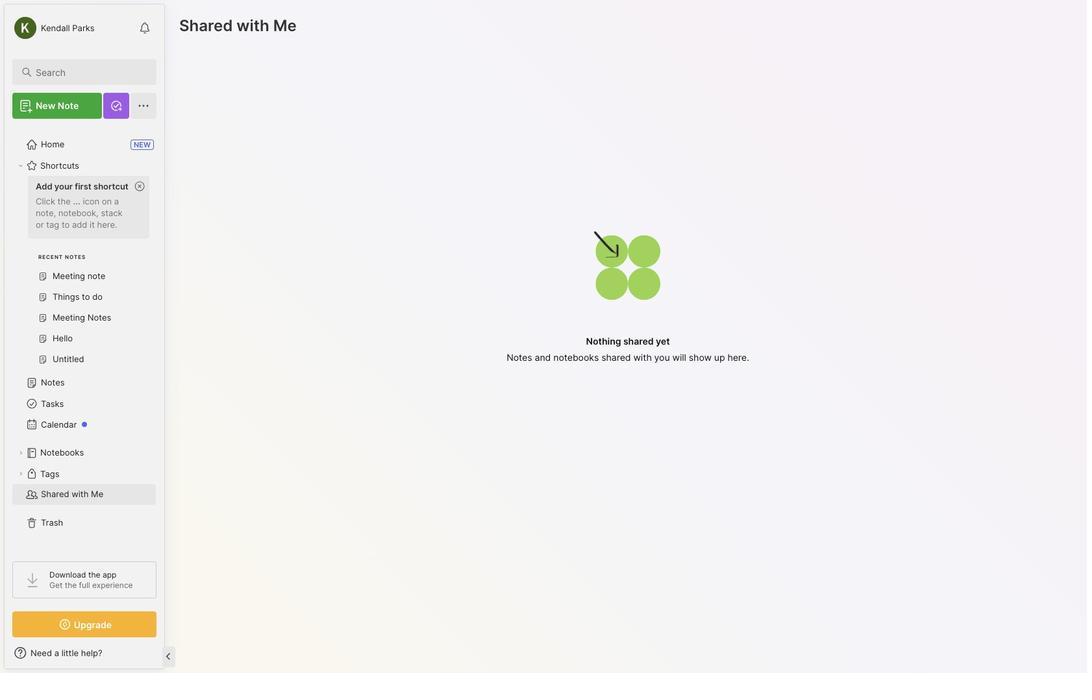 Task type: vqa. For each thing, say whether or not it's contained in the screenshot.
You
yes



Task type: locate. For each thing, give the bounding box(es) containing it.
1 vertical spatial a
[[54, 648, 59, 659]]

yet
[[656, 336, 670, 347]]

download
[[49, 570, 86, 580]]

1 horizontal spatial here.
[[728, 352, 750, 363]]

notes
[[65, 254, 86, 260], [507, 352, 532, 363], [41, 378, 65, 388]]

need a little help?
[[31, 648, 102, 659]]

the down download
[[65, 581, 77, 590]]

the inside group
[[58, 196, 71, 207]]

1 horizontal spatial me
[[273, 16, 297, 35]]

0 vertical spatial notes
[[65, 254, 86, 260]]

add
[[72, 219, 87, 230]]

nothing
[[586, 336, 621, 347]]

new
[[36, 100, 55, 111]]

little
[[61, 648, 79, 659]]

nothing shared yet notes and notebooks shared with you will show up here.
[[507, 336, 750, 363]]

0 vertical spatial the
[[58, 196, 71, 207]]

expand tags image
[[17, 470, 25, 478]]

1 vertical spatial shared with me
[[41, 489, 103, 500]]

1 horizontal spatial with
[[237, 16, 269, 35]]

2 horizontal spatial with
[[634, 352, 652, 363]]

with
[[237, 16, 269, 35], [634, 352, 652, 363], [72, 489, 89, 500]]

help?
[[81, 648, 102, 659]]

none search field inside main 'element'
[[36, 64, 145, 80]]

2 vertical spatial with
[[72, 489, 89, 500]]

0 vertical spatial shared with me
[[179, 16, 297, 35]]

note
[[58, 100, 79, 111]]

0 vertical spatial a
[[114, 196, 119, 207]]

0 horizontal spatial me
[[91, 489, 103, 500]]

kendall
[[41, 22, 70, 33]]

notebook,
[[58, 208, 99, 218]]

1 horizontal spatial a
[[114, 196, 119, 207]]

main element
[[0, 0, 169, 674]]

a right on
[[114, 196, 119, 207]]

1 horizontal spatial notes
[[65, 254, 86, 260]]

parks
[[72, 22, 95, 33]]

notebooks
[[554, 352, 599, 363]]

0 horizontal spatial with
[[72, 489, 89, 500]]

here.
[[97, 219, 117, 230], [728, 352, 750, 363]]

shared left yet
[[624, 336, 654, 347]]

group containing add your first shortcut
[[12, 170, 156, 378]]

shared with me link
[[12, 485, 156, 505]]

with inside shared with me link
[[72, 489, 89, 500]]

a inside field
[[54, 648, 59, 659]]

will
[[673, 352, 687, 363]]

full
[[79, 581, 90, 590]]

new
[[134, 140, 151, 149]]

the left ...
[[58, 196, 71, 207]]

tree inside main 'element'
[[5, 127, 164, 550]]

...
[[73, 196, 80, 207]]

a left little
[[54, 648, 59, 659]]

Search text field
[[36, 66, 145, 79]]

1 vertical spatial notes
[[507, 352, 532, 363]]

here. inside icon on a note, notebook, stack or tag to add it here.
[[97, 219, 117, 230]]

tasks button
[[12, 394, 156, 414]]

notes right recent
[[65, 254, 86, 260]]

shared with me element
[[169, 0, 1087, 674]]

group inside tree
[[12, 170, 156, 378]]

expand notebooks image
[[17, 450, 25, 457]]

None search field
[[36, 64, 145, 80]]

shared down nothing at right
[[602, 352, 631, 363]]

click
[[36, 196, 55, 207]]

the up the full
[[88, 570, 100, 580]]

need
[[31, 648, 52, 659]]

icon
[[83, 196, 99, 207]]

here. right up
[[728, 352, 750, 363]]

0 horizontal spatial here.
[[97, 219, 117, 230]]

the
[[58, 196, 71, 207], [88, 570, 100, 580], [65, 581, 77, 590]]

a
[[114, 196, 119, 207], [54, 648, 59, 659]]

0 horizontal spatial a
[[54, 648, 59, 659]]

group
[[12, 170, 156, 378]]

2 vertical spatial notes
[[41, 378, 65, 388]]

add your first shortcut
[[36, 181, 128, 192]]

upgrade button
[[12, 612, 157, 638]]

tags
[[40, 469, 59, 479]]

0 vertical spatial shared
[[179, 16, 233, 35]]

0 horizontal spatial shared with me
[[41, 489, 103, 500]]

shared
[[179, 16, 233, 35], [41, 489, 69, 500]]

and
[[535, 352, 551, 363]]

trash link
[[12, 513, 156, 534]]

me inside tree
[[91, 489, 103, 500]]

0 horizontal spatial notes
[[41, 378, 65, 388]]

0 vertical spatial with
[[237, 16, 269, 35]]

1 vertical spatial shared
[[41, 489, 69, 500]]

notes up 'tasks'
[[41, 378, 65, 388]]

0 horizontal spatial shared
[[41, 489, 69, 500]]

2 horizontal spatial notes
[[507, 352, 532, 363]]

shared with me inside tree
[[41, 489, 103, 500]]

0 vertical spatial here.
[[97, 219, 117, 230]]

here. inside the nothing shared yet notes and notebooks shared with you will show up here.
[[728, 352, 750, 363]]

notebooks
[[40, 448, 84, 458]]

get
[[49, 581, 63, 590]]

shared with me
[[179, 16, 297, 35], [41, 489, 103, 500]]

or
[[36, 219, 44, 230]]

1 vertical spatial with
[[634, 352, 652, 363]]

me
[[273, 16, 297, 35], [91, 489, 103, 500]]

1 vertical spatial me
[[91, 489, 103, 500]]

1 vertical spatial here.
[[728, 352, 750, 363]]

shared
[[624, 336, 654, 347], [602, 352, 631, 363]]

1 vertical spatial the
[[88, 570, 100, 580]]

a inside icon on a note, notebook, stack or tag to add it here.
[[114, 196, 119, 207]]

here. down stack at the top
[[97, 219, 117, 230]]

tree
[[5, 127, 164, 550]]

notes left "and"
[[507, 352, 532, 363]]

tree containing home
[[5, 127, 164, 550]]

icon on a note, notebook, stack or tag to add it here.
[[36, 196, 123, 230]]



Task type: describe. For each thing, give the bounding box(es) containing it.
1 horizontal spatial shared
[[179, 16, 233, 35]]

upgrade
[[74, 619, 112, 630]]

recent notes
[[38, 254, 86, 260]]

1 horizontal spatial shared with me
[[179, 16, 297, 35]]

download the app get the full experience
[[49, 570, 133, 590]]

calendar button
[[12, 414, 156, 435]]

1 vertical spatial shared
[[602, 352, 631, 363]]

stack
[[101, 208, 123, 218]]

you
[[655, 352, 670, 363]]

shortcuts button
[[12, 155, 156, 176]]

notebooks link
[[12, 443, 156, 464]]

the for click
[[58, 196, 71, 207]]

tag
[[46, 219, 59, 230]]

notes inside the nothing shared yet notes and notebooks shared with you will show up here.
[[507, 352, 532, 363]]

kendall parks
[[41, 22, 95, 33]]

tasks
[[41, 399, 64, 409]]

home
[[41, 139, 64, 150]]

shared inside tree
[[41, 489, 69, 500]]

Account field
[[12, 15, 95, 41]]

up
[[714, 352, 725, 363]]

click the ...
[[36, 196, 80, 207]]

notes inside group
[[65, 254, 86, 260]]

on
[[102, 196, 112, 207]]

2 vertical spatial the
[[65, 581, 77, 590]]

first
[[75, 181, 91, 192]]

add
[[36, 181, 52, 192]]

trash
[[41, 518, 63, 528]]

show
[[689, 352, 712, 363]]

app
[[103, 570, 116, 580]]

your
[[54, 181, 73, 192]]

0 vertical spatial me
[[273, 16, 297, 35]]

notes link
[[12, 373, 156, 394]]

to
[[62, 219, 70, 230]]

it
[[90, 219, 95, 230]]

click to collapse image
[[164, 650, 174, 665]]

0 vertical spatial shared
[[624, 336, 654, 347]]

tags button
[[12, 464, 156, 485]]

new note
[[36, 100, 79, 111]]

calendar
[[41, 420, 77, 430]]

with inside the nothing shared yet notes and notebooks shared with you will show up here.
[[634, 352, 652, 363]]

experience
[[92, 581, 133, 590]]

the for download
[[88, 570, 100, 580]]

note,
[[36, 208, 56, 218]]

shortcut
[[94, 181, 128, 192]]

recent
[[38, 254, 63, 260]]

shortcuts
[[40, 160, 79, 171]]

WHAT'S NEW field
[[5, 643, 164, 664]]



